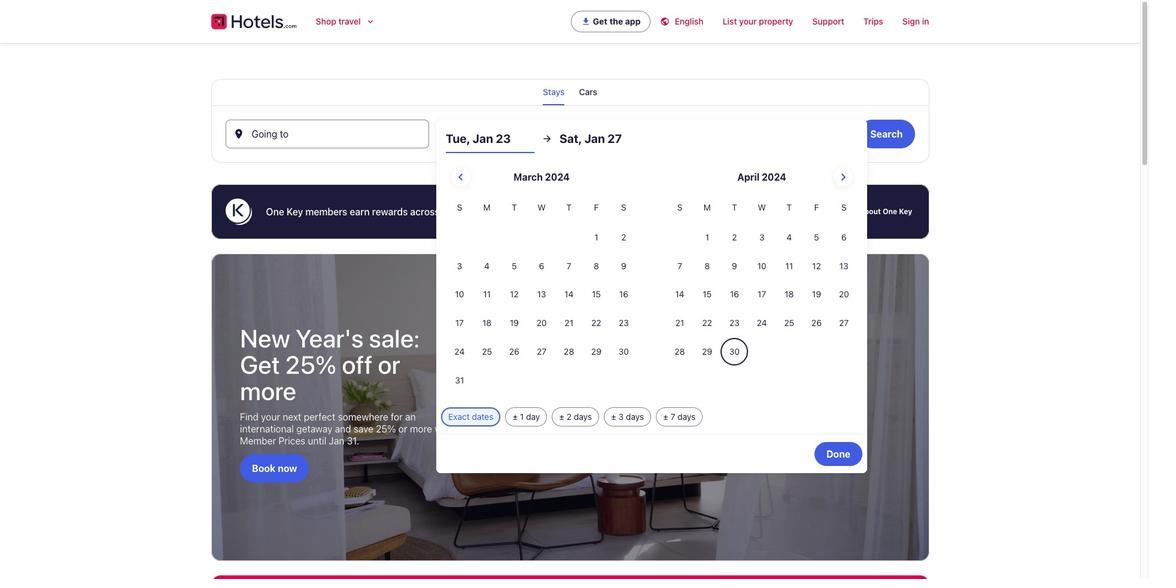 Task type: vqa. For each thing, say whether or not it's contained in the screenshot.


Task type: locate. For each thing, give the bounding box(es) containing it.
0 horizontal spatial 9
[[621, 261, 626, 271]]

w left vrbo
[[538, 202, 546, 213]]

15 inside march 2024 element
[[592, 289, 601, 300]]

w inside april 2024 element
[[758, 202, 766, 213]]

1 horizontal spatial 13
[[840, 261, 849, 271]]

0 vertical spatial 18 button
[[776, 281, 803, 308]]

1 horizontal spatial 5
[[814, 232, 819, 242]]

4 for the topmost 4 button
[[787, 232, 792, 242]]

2 14 from the left
[[675, 289, 685, 300]]

12 for topmost 12 button
[[812, 261, 821, 271]]

26 inside april 2024 element
[[812, 318, 822, 328]]

1 inside march 2024 element
[[595, 232, 598, 242]]

0 horizontal spatial 25
[[482, 347, 492, 357]]

f right vrbo
[[594, 202, 599, 213]]

27 inside button
[[519, 133, 530, 144]]

expedia,
[[442, 207, 480, 217]]

16 for second 16 button from the right
[[619, 289, 628, 300]]

16 inside april 2024 element
[[730, 289, 739, 300]]

11 inside march 2024 element
[[483, 289, 491, 300]]

0 vertical spatial 6
[[842, 232, 847, 242]]

9 inside april 2024 element
[[732, 261, 737, 271]]

6 button
[[830, 224, 858, 251], [528, 252, 555, 280]]

your right list on the top of the page
[[739, 16, 757, 26]]

application
[[446, 163, 858, 396]]

± right day
[[559, 412, 564, 422]]

previous month image
[[454, 170, 468, 184]]

2024
[[545, 172, 570, 183], [762, 172, 787, 183]]

english button
[[651, 10, 713, 34]]

1 horizontal spatial 8 button
[[694, 252, 721, 280]]

w for april
[[758, 202, 766, 213]]

18 inside april 2024 element
[[785, 289, 794, 300]]

0 vertical spatial 3
[[759, 232, 765, 242]]

15 button
[[583, 281, 610, 308], [694, 281, 721, 308]]

29 inside march 2024 element
[[591, 347, 602, 357]]

days right ± 3 days
[[678, 412, 696, 422]]

1 horizontal spatial 4
[[787, 232, 792, 242]]

11 inside april 2024 element
[[786, 261, 793, 271]]

19
[[812, 289, 821, 300], [510, 318, 519, 328]]

0 vertical spatial 13
[[840, 261, 849, 271]]

15 for 1st the 15 button from the right
[[703, 289, 712, 300]]

search
[[871, 129, 903, 139]]

2 2 button from the left
[[721, 224, 748, 251]]

8 button inside april 2024 element
[[694, 252, 721, 280]]

1 f from the left
[[594, 202, 599, 213]]

one right about
[[883, 207, 897, 216]]

26 inside march 2024 element
[[509, 347, 520, 357]]

0 horizontal spatial key
[[287, 207, 303, 217]]

days left ± 7 days
[[626, 412, 644, 422]]

29 button
[[583, 338, 610, 366], [694, 338, 721, 366]]

0 horizontal spatial 3
[[457, 261, 462, 271]]

25% left off
[[285, 350, 336, 380]]

2 22 from the left
[[702, 318, 712, 328]]

0 vertical spatial 10
[[758, 261, 767, 271]]

27
[[608, 132, 622, 145], [519, 133, 530, 144], [839, 318, 849, 328], [537, 347, 547, 357]]

0 vertical spatial 13 button
[[830, 252, 858, 280]]

small image
[[661, 17, 675, 26]]

30
[[619, 347, 629, 357], [730, 347, 740, 357]]

tab list containing stays
[[211, 79, 929, 105]]

1 30 from the left
[[619, 347, 629, 357]]

0 horizontal spatial 18
[[483, 318, 492, 328]]

23 inside march 2024 element
[[619, 318, 629, 328]]

5 button
[[803, 224, 830, 251], [501, 252, 528, 280]]

1 vertical spatial 25
[[482, 347, 492, 357]]

f left learn
[[814, 202, 819, 213]]

10 button
[[748, 252, 776, 280], [446, 281, 473, 308]]

jan inside new year's sale: get 25% off or more find your next perfect somewhere for an international getaway and save 25% or more with member prices until jan 31.
[[329, 436, 344, 447]]

w down april 2024
[[758, 202, 766, 213]]

1 days from the left
[[574, 412, 592, 422]]

20
[[839, 289, 849, 300], [537, 318, 547, 328]]

13 button
[[830, 252, 858, 280], [528, 281, 555, 308]]

0 vertical spatial 11 button
[[776, 252, 803, 280]]

2 7 button from the left
[[666, 252, 694, 280]]

f inside march 2024 element
[[594, 202, 599, 213]]

3 inside april 2024 element
[[759, 232, 765, 242]]

6 for leftmost 6 button
[[539, 261, 544, 271]]

23 button
[[610, 310, 638, 337], [721, 310, 748, 337]]

more down an
[[410, 424, 432, 435]]

6 inside march 2024 element
[[539, 261, 544, 271]]

1 vertical spatial 11
[[483, 289, 491, 300]]

1 horizontal spatial 2
[[621, 232, 626, 242]]

22 button
[[583, 310, 610, 337], [694, 310, 721, 337]]

1
[[595, 232, 598, 242], [705, 232, 709, 242], [520, 412, 524, 422]]

3 inside march 2024 element
[[457, 261, 462, 271]]

1 vertical spatial 5 button
[[501, 252, 528, 280]]

book
[[252, 463, 275, 474]]

0 horizontal spatial 22
[[592, 318, 601, 328]]

13
[[840, 261, 849, 271], [537, 289, 546, 300]]

2 28 from the left
[[675, 347, 685, 357]]

1 vertical spatial 18 button
[[473, 310, 501, 337]]

2 w from the left
[[758, 202, 766, 213]]

1 8 button from the left
[[583, 252, 610, 280]]

tab list
[[211, 79, 929, 105]]

± for ± 7 days
[[663, 412, 668, 422]]

get inside new year's sale: get 25% off or more find your next perfect somewhere for an international getaway and save 25% or more with member prices until jan 31.
[[240, 350, 280, 380]]

key left members
[[287, 207, 303, 217]]

25%
[[285, 350, 336, 380], [376, 424, 396, 435]]

21 inside april 2024 element
[[676, 318, 684, 328]]

3 for the bottom 3 button
[[457, 261, 462, 271]]

1 vertical spatial 12
[[510, 289, 519, 300]]

15
[[592, 289, 601, 300], [703, 289, 712, 300]]

0 horizontal spatial 17
[[455, 318, 464, 328]]

1 ± from the left
[[513, 412, 518, 422]]

trips link
[[854, 10, 893, 34]]

2 28 button from the left
[[666, 338, 694, 366]]

14 button
[[555, 281, 583, 308], [666, 281, 694, 308]]

4 s from the left
[[842, 202, 847, 213]]

1 horizontal spatial 25%
[[376, 424, 396, 435]]

0 horizontal spatial 6
[[539, 261, 544, 271]]

10 inside march 2024 element
[[455, 289, 464, 300]]

inside a bright image
[[211, 254, 929, 562]]

26 for top '26' button
[[812, 318, 822, 328]]

1 29 from the left
[[591, 347, 602, 357]]

1 vertical spatial more
[[410, 424, 432, 435]]

1 9 button from the left
[[610, 252, 638, 280]]

23 inside april 2024 element
[[730, 318, 740, 328]]

2 30 button from the left
[[721, 338, 748, 366]]

29 for first 29 button from right
[[702, 347, 712, 357]]

25 button inside march 2024 element
[[473, 338, 501, 366]]

1 2024 from the left
[[545, 172, 570, 183]]

exact
[[448, 412, 470, 422]]

get right download the app button image
[[593, 16, 608, 26]]

5 inside march 2024 element
[[512, 261, 517, 271]]

20 button
[[830, 281, 858, 308], [528, 310, 555, 337]]

0 horizontal spatial 13 button
[[528, 281, 555, 308]]

8 button
[[583, 252, 610, 280], [694, 252, 721, 280]]

7 inside april 2024 element
[[678, 261, 682, 271]]

4
[[787, 232, 792, 242], [484, 261, 490, 271]]

3
[[759, 232, 765, 242], [457, 261, 462, 271], [619, 412, 624, 422]]

1 vertical spatial get
[[240, 350, 280, 380]]

1 w from the left
[[538, 202, 546, 213]]

1 horizontal spatial 8
[[705, 261, 710, 271]]

6 inside april 2024 element
[[842, 232, 847, 242]]

0 vertical spatial 5
[[814, 232, 819, 242]]

24
[[757, 318, 767, 328], [455, 347, 465, 357]]

2 30 from the left
[[730, 347, 740, 357]]

0 horizontal spatial 4
[[484, 261, 490, 271]]

1 horizontal spatial 10
[[758, 261, 767, 271]]

1 15 from the left
[[592, 289, 601, 300]]

property
[[759, 16, 793, 26]]

25
[[784, 318, 794, 328], [482, 347, 492, 357]]

31.
[[347, 436, 359, 447]]

1 horizontal spatial 18
[[785, 289, 794, 300]]

9
[[621, 261, 626, 271], [732, 261, 737, 271]]

or right off
[[378, 350, 400, 380]]

1 vertical spatial 6
[[539, 261, 544, 271]]

1 vertical spatial 10 button
[[446, 281, 473, 308]]

m inside april 2024 element
[[704, 202, 711, 213]]

2 2024 from the left
[[762, 172, 787, 183]]

0 horizontal spatial 6 button
[[528, 252, 555, 280]]

2024 right april
[[762, 172, 787, 183]]

18 for left "18" button
[[483, 318, 492, 328]]

0 horizontal spatial get
[[240, 350, 280, 380]]

book now link
[[240, 454, 309, 483]]

1 horizontal spatial 20
[[839, 289, 849, 300]]

2 16 from the left
[[730, 289, 739, 300]]

1 14 from the left
[[565, 289, 574, 300]]

8
[[594, 261, 599, 271], [705, 261, 710, 271]]

0 horizontal spatial 12
[[510, 289, 519, 300]]

1 vertical spatial 27 button
[[528, 338, 555, 366]]

12 for bottommost 12 button
[[510, 289, 519, 300]]

± right ± 3 days
[[663, 412, 668, 422]]

± left day
[[513, 412, 518, 422]]

1 horizontal spatial 6 button
[[830, 224, 858, 251]]

your up international
[[261, 412, 280, 423]]

1 horizontal spatial 19 button
[[803, 281, 830, 308]]

days left ± 3 days
[[574, 412, 592, 422]]

16 button
[[610, 281, 638, 308], [721, 281, 748, 308]]

0 vertical spatial 24
[[757, 318, 767, 328]]

april 2024 element
[[666, 201, 858, 367]]

0 horizontal spatial 14 button
[[555, 281, 583, 308]]

1 horizontal spatial 15 button
[[694, 281, 721, 308]]

4 ± from the left
[[663, 412, 668, 422]]

directional image
[[542, 133, 553, 144]]

0 horizontal spatial 21 button
[[555, 310, 583, 337]]

29 inside april 2024 element
[[702, 347, 712, 357]]

across
[[410, 207, 440, 217]]

25 inside march 2024 element
[[482, 347, 492, 357]]

22 inside april 2024 element
[[702, 318, 712, 328]]

3 days from the left
[[678, 412, 696, 422]]

0 horizontal spatial days
[[574, 412, 592, 422]]

march 2024
[[514, 172, 570, 183]]

2 horizontal spatial days
[[678, 412, 696, 422]]

2 f from the left
[[814, 202, 819, 213]]

f
[[594, 202, 599, 213], [814, 202, 819, 213]]

31
[[455, 375, 464, 385]]

2 m from the left
[[704, 202, 711, 213]]

1 horizontal spatial 4 button
[[776, 224, 803, 251]]

1 9 from the left
[[621, 261, 626, 271]]

1 horizontal spatial 24 button
[[748, 310, 776, 337]]

28 button
[[555, 338, 583, 366], [666, 338, 694, 366]]

± for ± 1 day
[[513, 412, 518, 422]]

and inside new year's sale: get 25% off or more find your next perfect somewhere for an international getaway and save 25% or more with member prices until jan 31.
[[335, 424, 351, 435]]

w inside march 2024 element
[[538, 202, 546, 213]]

3 s from the left
[[677, 202, 683, 213]]

and
[[539, 207, 555, 217], [335, 424, 351, 435]]

5 inside april 2024 element
[[814, 232, 819, 242]]

2024 right march
[[545, 172, 570, 183]]

0 horizontal spatial w
[[538, 202, 546, 213]]

sat,
[[560, 132, 582, 145]]

one left members
[[266, 207, 284, 217]]

0 horizontal spatial 28
[[564, 347, 574, 357]]

7 inside march 2024 element
[[567, 261, 571, 271]]

1 button for march 2024
[[583, 224, 610, 251]]

search button
[[859, 120, 915, 148]]

6 for the right 6 button
[[842, 232, 847, 242]]

and up the 31.
[[335, 424, 351, 435]]

0 vertical spatial and
[[539, 207, 555, 217]]

1 inside april 2024 element
[[705, 232, 709, 242]]

key right about
[[899, 207, 913, 216]]

2 29 from the left
[[702, 347, 712, 357]]

15 for second the 15 button from the right
[[592, 289, 601, 300]]

1 16 from the left
[[619, 289, 628, 300]]

0 vertical spatial 19
[[812, 289, 821, 300]]

1 vertical spatial 19
[[510, 318, 519, 328]]

1 vertical spatial 19 button
[[501, 310, 528, 337]]

2 9 from the left
[[732, 261, 737, 271]]

key
[[287, 207, 303, 217], [899, 207, 913, 216]]

16 inside march 2024 element
[[619, 289, 628, 300]]

1 vertical spatial 10
[[455, 289, 464, 300]]

1 vertical spatial 5
[[512, 261, 517, 271]]

0 horizontal spatial m
[[483, 202, 491, 213]]

25 inside april 2024 element
[[784, 318, 794, 328]]

0 horizontal spatial 26
[[509, 347, 520, 357]]

1 horizontal spatial 26
[[812, 318, 822, 328]]

± right ± 2 days
[[611, 412, 616, 422]]

1 vertical spatial and
[[335, 424, 351, 435]]

1 vertical spatial 26 button
[[501, 338, 528, 366]]

1 horizontal spatial 7 button
[[666, 252, 694, 280]]

application inside new year's sale: get 25% off or more main content
[[446, 163, 858, 396]]

1 21 from the left
[[565, 318, 574, 328]]

1 horizontal spatial 1 button
[[694, 224, 721, 251]]

days for ± 2 days
[[574, 412, 592, 422]]

1 horizontal spatial 9 button
[[721, 252, 748, 280]]

3 button
[[748, 224, 776, 251], [446, 252, 473, 280]]

1 horizontal spatial 24
[[757, 318, 767, 328]]

± 1 day
[[513, 412, 540, 422]]

1 vertical spatial 25 button
[[473, 338, 501, 366]]

1 vertical spatial 4
[[484, 261, 490, 271]]

one
[[266, 207, 284, 217], [883, 207, 897, 216]]

m for march 2024
[[483, 202, 491, 213]]

2 15 from the left
[[703, 289, 712, 300]]

2 21 from the left
[[676, 318, 684, 328]]

1 8 from the left
[[594, 261, 599, 271]]

1 horizontal spatial 6
[[842, 232, 847, 242]]

1 22 from the left
[[592, 318, 601, 328]]

13 for the rightmost 13 button
[[840, 261, 849, 271]]

13 for the bottommost 13 button
[[537, 289, 546, 300]]

s
[[457, 202, 462, 213], [621, 202, 627, 213], [677, 202, 683, 213], [842, 202, 847, 213]]

26
[[812, 318, 822, 328], [509, 347, 520, 357]]

2 horizontal spatial 2
[[732, 232, 737, 242]]

1 16 button from the left
[[610, 281, 638, 308]]

get
[[593, 16, 608, 26], [240, 350, 280, 380]]

27 inside march 2024 element
[[537, 347, 547, 357]]

1 vertical spatial 13
[[537, 289, 546, 300]]

0 vertical spatial 17 button
[[748, 281, 776, 308]]

shop
[[316, 16, 336, 26]]

1 button
[[583, 224, 610, 251], [694, 224, 721, 251]]

2 8 from the left
[[705, 261, 710, 271]]

1 horizontal spatial 28 button
[[666, 338, 694, 366]]

11 for bottommost 11 button
[[483, 289, 491, 300]]

18 inside march 2024 element
[[483, 318, 492, 328]]

13 inside march 2024 element
[[537, 289, 546, 300]]

1 horizontal spatial 3
[[619, 412, 624, 422]]

get up find
[[240, 350, 280, 380]]

0 horizontal spatial 27 button
[[528, 338, 555, 366]]

application containing march 2024
[[446, 163, 858, 396]]

in
[[922, 16, 929, 26]]

or
[[378, 350, 400, 380], [398, 424, 407, 435]]

1 21 button from the left
[[555, 310, 583, 337]]

international
[[240, 424, 294, 435]]

2 ± from the left
[[559, 412, 564, 422]]

more up find
[[240, 376, 296, 406]]

2 9 button from the left
[[721, 252, 748, 280]]

0 horizontal spatial more
[[240, 376, 296, 406]]

1 m from the left
[[483, 202, 491, 213]]

0 horizontal spatial 20 button
[[528, 310, 555, 337]]

13 inside april 2024 element
[[840, 261, 849, 271]]

14 inside april 2024 element
[[675, 289, 685, 300]]

1 1 button from the left
[[583, 224, 610, 251]]

0 horizontal spatial 30
[[619, 347, 629, 357]]

0 vertical spatial 25
[[784, 318, 794, 328]]

12 inside april 2024 element
[[812, 261, 821, 271]]

0 horizontal spatial 5
[[512, 261, 517, 271]]

1 28 from the left
[[564, 347, 574, 357]]

1 14 button from the left
[[555, 281, 583, 308]]

0 vertical spatial 26
[[812, 318, 822, 328]]

your
[[739, 16, 757, 26], [261, 412, 280, 423]]

1 horizontal spatial 23 button
[[721, 310, 748, 337]]

12 inside march 2024 element
[[510, 289, 519, 300]]

27 inside 'button'
[[608, 132, 622, 145]]

21
[[565, 318, 574, 328], [676, 318, 684, 328]]

2 8 button from the left
[[694, 252, 721, 280]]

stays link
[[543, 79, 565, 105]]

9 button
[[610, 252, 638, 280], [721, 252, 748, 280]]

1 horizontal spatial m
[[704, 202, 711, 213]]

f inside april 2024 element
[[814, 202, 819, 213]]

2 14 button from the left
[[666, 281, 694, 308]]

19 button
[[803, 281, 830, 308], [501, 310, 528, 337]]

2 button for april 2024
[[721, 224, 748, 251]]

2 23 button from the left
[[721, 310, 748, 337]]

0 horizontal spatial 4 button
[[473, 252, 501, 280]]

3 ± from the left
[[611, 412, 616, 422]]

2 1 button from the left
[[694, 224, 721, 251]]

days for ± 7 days
[[678, 412, 696, 422]]

8 inside april 2024 element
[[705, 261, 710, 271]]

26 button
[[803, 310, 830, 337], [501, 338, 528, 366]]

15 inside april 2024 element
[[703, 289, 712, 300]]

18 for right "18" button
[[785, 289, 794, 300]]

get the app link
[[571, 11, 651, 32]]

1 horizontal spatial 29
[[702, 347, 712, 357]]

or down for
[[398, 424, 407, 435]]

4 t from the left
[[787, 202, 792, 213]]

1 horizontal spatial 11
[[786, 261, 793, 271]]

0 vertical spatial 18
[[785, 289, 794, 300]]

and left vrbo
[[539, 207, 555, 217]]

days for ± 3 days
[[626, 412, 644, 422]]

0 horizontal spatial 28 button
[[555, 338, 583, 366]]

0 horizontal spatial 22 button
[[583, 310, 610, 337]]

jan 23 - jan 27
[[463, 133, 530, 144]]

1 vertical spatial 20 button
[[528, 310, 555, 337]]

2 button
[[610, 224, 638, 251], [721, 224, 748, 251]]

1 2 button from the left
[[610, 224, 638, 251]]

25% down for
[[376, 424, 396, 435]]

2 button for march 2024
[[610, 224, 638, 251]]

april 2024
[[738, 172, 787, 183]]

0 horizontal spatial 29
[[591, 347, 602, 357]]

22 inside march 2024 element
[[592, 318, 601, 328]]

2 days from the left
[[626, 412, 644, 422]]

9 inside march 2024 element
[[621, 261, 626, 271]]

21 inside march 2024 element
[[565, 318, 574, 328]]

march
[[514, 172, 543, 183]]



Task type: describe. For each thing, give the bounding box(es) containing it.
learn about one key
[[838, 207, 913, 216]]

off
[[342, 350, 372, 380]]

year's
[[295, 323, 363, 353]]

one key members earn rewards across expedia, hotels.com, and vrbo
[[266, 207, 579, 217]]

shop travel button
[[306, 10, 385, 34]]

learn about one key link
[[836, 202, 915, 221]]

hotels.com,
[[483, 207, 536, 217]]

1 7 button from the left
[[555, 252, 583, 280]]

an
[[405, 412, 416, 423]]

list your property
[[723, 16, 793, 26]]

1 vertical spatial 11 button
[[473, 281, 501, 308]]

4 for 4 button to the bottom
[[484, 261, 490, 271]]

2 29 button from the left
[[694, 338, 721, 366]]

0 vertical spatial 24 button
[[748, 310, 776, 337]]

member
[[240, 436, 276, 447]]

list your property link
[[713, 10, 803, 34]]

sign in
[[903, 16, 929, 26]]

your inside new year's sale: get 25% off or more find your next perfect somewhere for an international getaway and save 25% or more with member prices until jan 31.
[[261, 412, 280, 423]]

2 15 button from the left
[[694, 281, 721, 308]]

now
[[278, 463, 297, 474]]

5 for 5 button to the bottom
[[512, 261, 517, 271]]

1 for april 2024
[[705, 232, 709, 242]]

travel
[[339, 16, 361, 26]]

done button
[[815, 442, 863, 466]]

10 button inside april 2024 element
[[748, 252, 776, 280]]

0 horizontal spatial 24 button
[[446, 338, 473, 366]]

tue, jan 23 button
[[446, 125, 535, 153]]

± for ± 2 days
[[559, 412, 564, 422]]

7 for second 7 button from the right
[[567, 261, 571, 271]]

7 for first 7 button from the right
[[678, 261, 682, 271]]

2 for march 2024
[[621, 232, 626, 242]]

1 vertical spatial 24
[[455, 347, 465, 357]]

tue,
[[446, 132, 470, 145]]

1 button for april 2024
[[694, 224, 721, 251]]

2 s from the left
[[621, 202, 627, 213]]

1 vertical spatial 17 button
[[446, 310, 473, 337]]

members
[[306, 207, 347, 217]]

0 horizontal spatial 1
[[520, 412, 524, 422]]

8 inside march 2024 element
[[594, 261, 599, 271]]

30 inside march 2024 element
[[619, 347, 629, 357]]

28 inside april 2024 element
[[675, 347, 685, 357]]

april
[[738, 172, 760, 183]]

11 for 11 button to the right
[[786, 261, 793, 271]]

save
[[353, 424, 373, 435]]

support link
[[803, 10, 854, 34]]

1 29 button from the left
[[583, 338, 610, 366]]

± for ± 3 days
[[611, 412, 616, 422]]

1 horizontal spatial one
[[883, 207, 897, 216]]

8 button inside march 2024 element
[[583, 252, 610, 280]]

1 horizontal spatial key
[[899, 207, 913, 216]]

27 inside april 2024 element
[[839, 318, 849, 328]]

1 horizontal spatial 7
[[671, 412, 675, 422]]

dates
[[472, 412, 494, 422]]

1 vertical spatial 25%
[[376, 424, 396, 435]]

3 t from the left
[[732, 202, 737, 213]]

0 vertical spatial 19 button
[[803, 281, 830, 308]]

f for march 2024
[[594, 202, 599, 213]]

0 vertical spatial 26 button
[[803, 310, 830, 337]]

2 21 button from the left
[[666, 310, 694, 337]]

hotels logo image
[[211, 12, 297, 31]]

1 vertical spatial 3 button
[[446, 252, 473, 280]]

1 s from the left
[[457, 202, 462, 213]]

2 for april 2024
[[732, 232, 737, 242]]

25 button inside april 2024 element
[[776, 310, 803, 337]]

10 button inside march 2024 element
[[446, 281, 473, 308]]

with
[[434, 424, 453, 435]]

next
[[282, 412, 301, 423]]

1 15 button from the left
[[583, 281, 610, 308]]

1 22 button from the left
[[583, 310, 610, 337]]

tue, jan 23
[[446, 132, 511, 145]]

perfect
[[304, 412, 335, 423]]

1 horizontal spatial 11 button
[[776, 252, 803, 280]]

2 16 button from the left
[[721, 281, 748, 308]]

find
[[240, 412, 258, 423]]

cars
[[579, 87, 597, 97]]

1 horizontal spatial 13 button
[[830, 252, 858, 280]]

rewards
[[372, 207, 408, 217]]

2 t from the left
[[567, 202, 572, 213]]

shop travel
[[316, 16, 361, 26]]

1 horizontal spatial and
[[539, 207, 555, 217]]

0 horizontal spatial one
[[266, 207, 284, 217]]

new
[[240, 323, 290, 353]]

book now
[[252, 463, 297, 474]]

2 22 button from the left
[[694, 310, 721, 337]]

jan 23 - jan 27 button
[[436, 120, 640, 148]]

your inside list your property link
[[739, 16, 757, 26]]

± 2 days
[[559, 412, 592, 422]]

± 3 days
[[611, 412, 644, 422]]

-
[[495, 133, 499, 144]]

app
[[625, 16, 641, 26]]

sale:
[[369, 323, 419, 353]]

17 inside april 2024 element
[[758, 289, 766, 300]]

2024 for april 2024
[[762, 172, 787, 183]]

w for march
[[538, 202, 546, 213]]

sign in button
[[893, 10, 939, 34]]

2024 for march 2024
[[545, 172, 570, 183]]

27 button inside march 2024 element
[[528, 338, 555, 366]]

0 vertical spatial 4 button
[[776, 224, 803, 251]]

earn
[[350, 207, 370, 217]]

for
[[391, 412, 403, 423]]

26 for '26' button to the left
[[509, 347, 520, 357]]

sat, jan 27 button
[[560, 125, 648, 153]]

31 button
[[446, 367, 473, 394]]

1 horizontal spatial 17 button
[[748, 281, 776, 308]]

0 vertical spatial 12 button
[[803, 252, 830, 280]]

the
[[610, 16, 623, 26]]

1 vertical spatial 12 button
[[501, 281, 528, 308]]

1 vertical spatial or
[[398, 424, 407, 435]]

sat, jan 27
[[560, 132, 622, 145]]

1 horizontal spatial get
[[593, 16, 608, 26]]

20 for the leftmost the 20 button
[[537, 318, 547, 328]]

english
[[675, 16, 704, 26]]

vrbo
[[558, 207, 579, 217]]

done
[[827, 449, 851, 460]]

list
[[723, 16, 737, 26]]

30 inside april 2024 element
[[730, 347, 740, 357]]

somewhere
[[338, 412, 388, 423]]

cars link
[[579, 79, 597, 105]]

day
[[526, 412, 540, 422]]

1 horizontal spatial 20 button
[[830, 281, 858, 308]]

download the app button image
[[581, 17, 591, 26]]

1 horizontal spatial 5 button
[[803, 224, 830, 251]]

3 for the topmost 3 button
[[759, 232, 765, 242]]

17 inside march 2024 element
[[455, 318, 464, 328]]

1 28 button from the left
[[555, 338, 583, 366]]

new year's sale: get 25% off or more main content
[[0, 43, 1140, 579]]

10 inside april 2024 element
[[758, 261, 767, 271]]

± 7 days
[[663, 412, 696, 422]]

0 horizontal spatial 25%
[[285, 350, 336, 380]]

stays
[[543, 87, 565, 97]]

19 inside march 2024 element
[[510, 318, 519, 328]]

about
[[860, 207, 881, 216]]

16 for 1st 16 button from the right
[[730, 289, 739, 300]]

0 vertical spatial 3 button
[[748, 224, 776, 251]]

trips
[[864, 16, 883, 26]]

29 for first 29 button from the left
[[591, 347, 602, 357]]

5 for the rightmost 5 button
[[814, 232, 819, 242]]

28 inside march 2024 element
[[564, 347, 574, 357]]

f for april 2024
[[814, 202, 819, 213]]

0 horizontal spatial 18 button
[[473, 310, 501, 337]]

next month image
[[836, 170, 850, 184]]

27 button inside april 2024 element
[[830, 310, 858, 337]]

support
[[813, 16, 845, 26]]

20 for right the 20 button
[[839, 289, 849, 300]]

14 inside march 2024 element
[[565, 289, 574, 300]]

1 horizontal spatial 18 button
[[776, 281, 803, 308]]

trailing image
[[366, 17, 375, 26]]

exact dates
[[448, 412, 494, 422]]

0 vertical spatial or
[[378, 350, 400, 380]]

getaway
[[296, 424, 332, 435]]

1 vertical spatial 4 button
[[473, 252, 501, 280]]

march 2024 element
[[446, 201, 638, 396]]

prices
[[278, 436, 305, 447]]

2 vertical spatial 3
[[619, 412, 624, 422]]

1 t from the left
[[512, 202, 517, 213]]

tab list inside new year's sale: get 25% off or more main content
[[211, 79, 929, 105]]

sign
[[903, 16, 920, 26]]

jan inside 'button'
[[585, 132, 605, 145]]

1 23 button from the left
[[610, 310, 638, 337]]

get the app
[[593, 16, 641, 26]]

0 horizontal spatial 26 button
[[501, 338, 528, 366]]

1 30 button from the left
[[610, 338, 638, 366]]

m for april 2024
[[704, 202, 711, 213]]

learn
[[838, 207, 858, 216]]

new year's sale: get 25% off or more find your next perfect somewhere for an international getaway and save 25% or more with member prices until jan 31.
[[240, 323, 453, 447]]

until
[[308, 436, 326, 447]]

1 for march 2024
[[595, 232, 598, 242]]

19 inside april 2024 element
[[812, 289, 821, 300]]

1 vertical spatial 13 button
[[528, 281, 555, 308]]

0 horizontal spatial 2
[[567, 412, 572, 422]]



